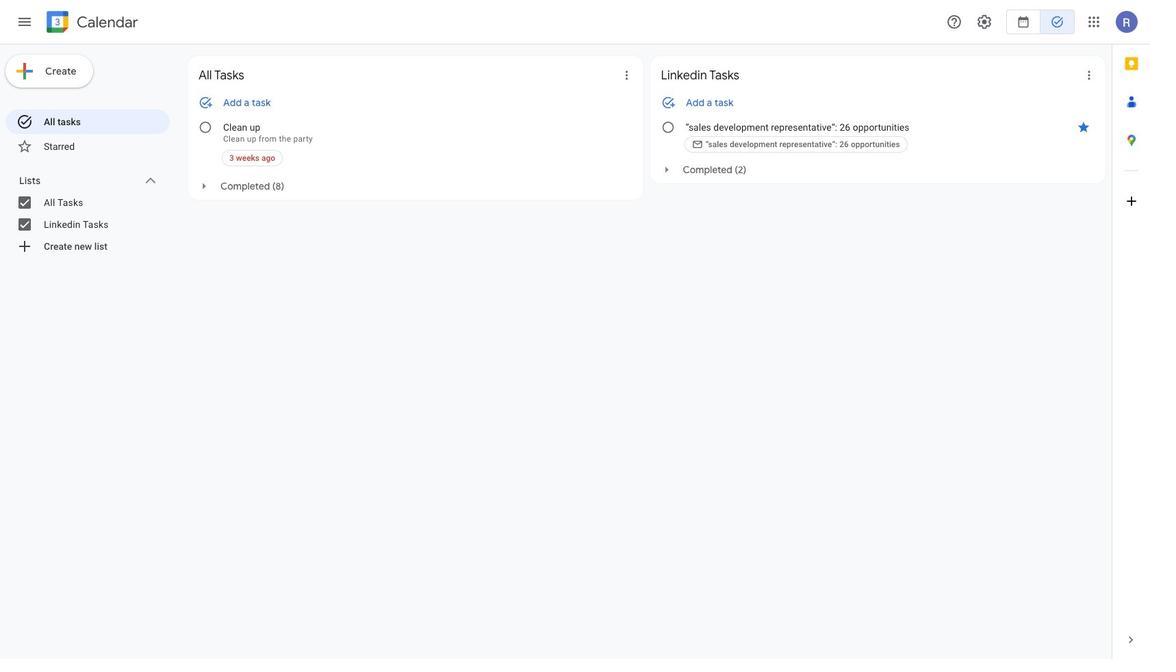 Task type: vqa. For each thing, say whether or not it's contained in the screenshot.
heading in the top of the page inside Calendar element
yes



Task type: locate. For each thing, give the bounding box(es) containing it.
heading
[[74, 14, 138, 30]]

heading inside calendar element
[[74, 14, 138, 30]]

tasks sidebar image
[[16, 14, 33, 30]]

support menu image
[[946, 14, 963, 30]]

tab list
[[1113, 45, 1150, 621]]



Task type: describe. For each thing, give the bounding box(es) containing it.
calendar element
[[44, 8, 138, 38]]

settings menu image
[[976, 14, 993, 30]]



